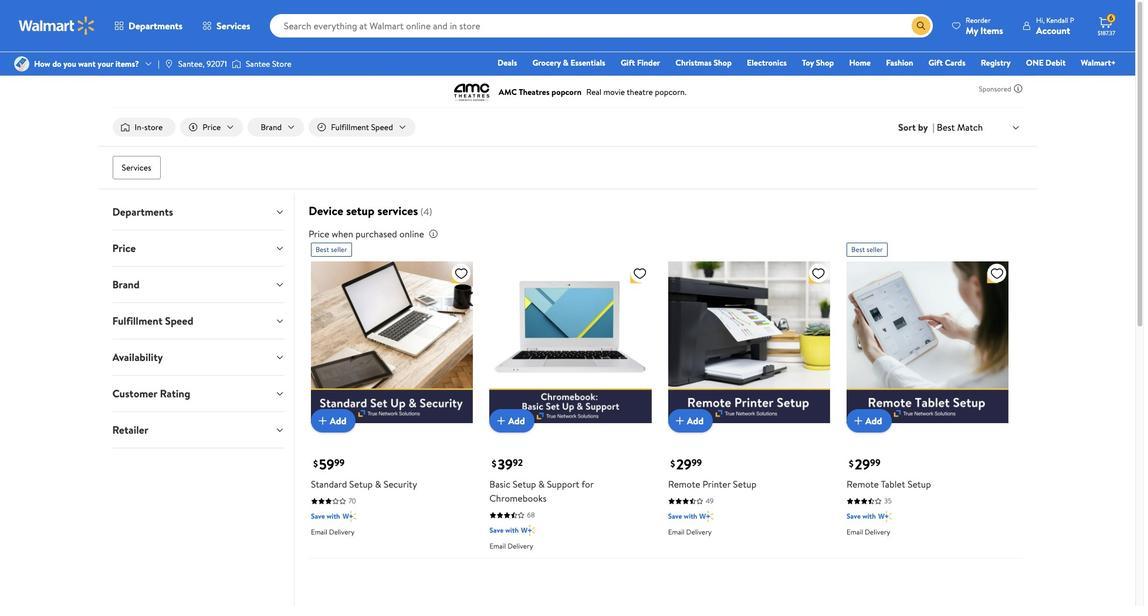 Task type: describe. For each thing, give the bounding box(es) containing it.
shop for christmas shop
[[714, 57, 732, 69]]

1 vertical spatial price
[[309, 228, 329, 241]]

save for basic setup & support for chromebooks
[[490, 526, 504, 536]]

brand tab
[[103, 267, 294, 303]]

save with for remote tablet setup
[[847, 512, 876, 522]]

customer rating
[[112, 387, 190, 401]]

toy shop
[[802, 57, 834, 69]]

grocery & essentials
[[532, 57, 605, 69]]

availability button
[[103, 340, 294, 376]]

search icon image
[[917, 21, 926, 31]]

my
[[966, 24, 978, 37]]

toy shop link
[[797, 56, 839, 69]]

Search search field
[[270, 14, 933, 38]]

gift cards link
[[923, 56, 971, 69]]

$ 59 99
[[313, 455, 345, 475]]

sponsored
[[979, 84, 1011, 94]]

brand inside sort and filter section "element"
[[261, 121, 282, 133]]

35
[[884, 497, 892, 507]]

sort
[[898, 121, 916, 134]]

add to cart image
[[851, 415, 866, 429]]

basic
[[490, 479, 510, 491]]

standard setup & security image
[[311, 262, 473, 424]]

email delivery for remote printer setup
[[668, 528, 712, 538]]

remote printer setup
[[668, 479, 757, 491]]

printer
[[703, 479, 731, 491]]

online
[[399, 228, 424, 241]]

retailer tab
[[103, 413, 294, 448]]

electronics
[[747, 57, 787, 69]]

add to favorites list, basic setup & support for chromebooks image
[[633, 266, 647, 281]]

customer rating tab
[[103, 376, 294, 412]]

walmart+
[[1081, 57, 1116, 69]]

santee store
[[246, 58, 291, 70]]

best seller for 29
[[851, 245, 883, 255]]

customer rating button
[[103, 376, 294, 412]]

registry link
[[976, 56, 1016, 69]]

brand button inside sort and filter section "element"
[[248, 118, 304, 137]]

want
[[78, 58, 96, 70]]

49
[[706, 497, 714, 507]]

save for remote tablet setup
[[847, 512, 861, 522]]

gift cards
[[929, 57, 966, 69]]

gift for gift finder
[[621, 57, 635, 69]]

(4)
[[420, 205, 432, 218]]

for
[[582, 479, 594, 491]]

& for 39
[[538, 479, 545, 491]]

59
[[319, 455, 334, 475]]

in-store button
[[112, 118, 176, 137]]

remote for remote printer setup
[[668, 479, 700, 491]]

fashion
[[886, 57, 913, 69]]

save with for standard setup & security
[[311, 512, 340, 522]]

services
[[377, 203, 418, 219]]

email delivery for basic setup & support for chromebooks
[[490, 542, 533, 552]]

security
[[384, 479, 417, 491]]

save with for basic setup & support for chromebooks
[[490, 526, 519, 536]]

when
[[332, 228, 353, 241]]

39
[[498, 455, 513, 475]]

by
[[918, 121, 928, 134]]

fulfillment speed tab
[[103, 303, 294, 339]]

0 horizontal spatial fulfillment speed button
[[103, 303, 294, 339]]

delivery for remote tablet setup
[[865, 528, 890, 538]]

home link
[[844, 56, 876, 69]]

walmart+ link
[[1076, 56, 1121, 69]]

store
[[144, 121, 163, 133]]

gift finder link
[[615, 56, 666, 69]]

99 for printer
[[692, 457, 702, 470]]

$ for remote printer setup
[[670, 457, 675, 470]]

setup
[[346, 203, 375, 219]]

speed inside sort and filter section "element"
[[371, 121, 393, 133]]

brand inside brand tab
[[112, 278, 140, 292]]

debit
[[1046, 57, 1066, 69]]

1 setup from the left
[[349, 479, 373, 491]]

in-
[[135, 121, 144, 133]]

santee,
[[178, 58, 205, 70]]

with for standard setup & security
[[327, 512, 340, 522]]

grocery & essentials link
[[527, 56, 611, 69]]

99 for tablet
[[870, 457, 881, 470]]

email for standard setup & security
[[311, 528, 327, 538]]

gift for gift cards
[[929, 57, 943, 69]]

grocery
[[532, 57, 561, 69]]

add for remote printer setup
[[687, 415, 704, 428]]

email for remote tablet setup
[[847, 528, 863, 538]]

$187.37
[[1098, 29, 1115, 37]]

basic setup & support for chromebooks
[[490, 479, 594, 505]]

1 vertical spatial services
[[122, 162, 151, 174]]

setup inside 'basic setup & support for chromebooks'
[[513, 479, 536, 491]]

kendall
[[1046, 15, 1069, 25]]

cards
[[945, 57, 966, 69]]

sort and filter section element
[[98, 109, 1037, 146]]

you
[[63, 58, 76, 70]]

2 add from the left
[[508, 415, 525, 428]]

3 setup from the left
[[733, 479, 757, 491]]

registry
[[981, 57, 1011, 69]]

with for basic setup & support for chromebooks
[[505, 526, 519, 536]]

match
[[957, 121, 983, 134]]

chromebooks
[[490, 493, 547, 505]]

0 vertical spatial price button
[[180, 118, 243, 137]]

account
[[1036, 24, 1070, 37]]

store
[[272, 58, 291, 70]]

4 setup from the left
[[908, 479, 931, 491]]

electronics link
[[742, 56, 792, 69]]

legal information image
[[429, 229, 438, 239]]

departments inside tab
[[112, 205, 173, 220]]

70
[[348, 497, 356, 507]]

add for standard setup & security
[[330, 415, 346, 428]]

delivery for remote printer setup
[[686, 528, 712, 538]]

best for 59
[[316, 245, 329, 255]]

email for remote printer setup
[[668, 528, 685, 538]]

fulfillment speed inside sort and filter section "element"
[[331, 121, 393, 133]]

seller for 29
[[867, 245, 883, 255]]

device
[[309, 203, 343, 219]]

standard setup & security
[[311, 479, 417, 491]]

finder
[[637, 57, 660, 69]]

one debit link
[[1021, 56, 1071, 69]]

Walmart Site-Wide search field
[[270, 14, 933, 38]]

sort by |
[[898, 121, 935, 134]]

shop for toy shop
[[816, 57, 834, 69]]

p
[[1070, 15, 1074, 25]]

retailer button
[[103, 413, 294, 448]]

$ 39 92
[[492, 455, 523, 475]]

29 for remote printer setup
[[676, 455, 692, 475]]

add for remote tablet setup
[[866, 415, 882, 428]]

add button for remote printer setup
[[668, 410, 713, 433]]

with for remote tablet setup
[[863, 512, 876, 522]]

remote for remote tablet setup
[[847, 479, 879, 491]]

santee, 92071
[[178, 58, 227, 70]]

walmart plus image for setup
[[343, 511, 356, 523]]

remote tablet setup image
[[847, 262, 1009, 424]]



Task type: vqa. For each thing, say whether or not it's contained in the screenshot.
first Add button from right
yes



Task type: locate. For each thing, give the bounding box(es) containing it.
device setup services (4)
[[309, 203, 432, 219]]

home
[[849, 57, 871, 69]]

gift left 'finder'
[[621, 57, 635, 69]]

best for 29
[[851, 245, 865, 255]]

0 vertical spatial fulfillment speed button
[[309, 118, 415, 137]]

add to cart image
[[316, 415, 330, 429], [494, 415, 508, 429], [673, 415, 687, 429]]

29 up remote tablet setup
[[855, 455, 870, 475]]

3 add from the left
[[687, 415, 704, 428]]

walmart plus image
[[521, 525, 535, 537]]

2 add button from the left
[[490, 410, 534, 433]]

 image for santee, 92071
[[164, 59, 174, 69]]

1 best seller from the left
[[316, 245, 347, 255]]

3 99 from the left
[[870, 457, 881, 470]]

add button for remote tablet setup
[[847, 410, 892, 433]]

92071
[[207, 58, 227, 70]]

1 99 from the left
[[334, 457, 345, 470]]

 image
[[232, 58, 241, 70], [164, 59, 174, 69]]

0 vertical spatial brand
[[261, 121, 282, 133]]

availability tab
[[103, 340, 294, 376]]

deals link
[[492, 56, 522, 69]]

add to favorites list, standard setup & security image
[[454, 266, 468, 281]]

2 horizontal spatial &
[[563, 57, 569, 69]]

1 horizontal spatial &
[[538, 479, 545, 491]]

christmas
[[676, 57, 712, 69]]

29 for remote tablet setup
[[855, 455, 870, 475]]

add button for standard setup & security
[[311, 410, 356, 433]]

1 remote from the left
[[668, 479, 700, 491]]

setup up chromebooks
[[513, 479, 536, 491]]

save with down standard
[[311, 512, 340, 522]]

email delivery down 49
[[668, 528, 712, 538]]

2 $ 29 99 from the left
[[849, 455, 881, 475]]

1 $ 29 99 from the left
[[670, 455, 702, 475]]

4 $ from the left
[[849, 457, 854, 470]]

$ for basic setup & support for chromebooks
[[492, 457, 497, 470]]

$ down add to cart image at bottom
[[849, 457, 854, 470]]

$ 29 99 up remote tablet setup
[[849, 455, 881, 475]]

fulfillment speed button
[[309, 118, 415, 137], [103, 303, 294, 339]]

0 horizontal spatial gift
[[621, 57, 635, 69]]

$ left 39
[[492, 457, 497, 470]]

1 add button from the left
[[311, 410, 356, 433]]

 image right 92071
[[232, 58, 241, 70]]

christmas shop link
[[670, 56, 737, 69]]

2 remote from the left
[[847, 479, 879, 491]]

walmart plus image for printer
[[700, 511, 714, 523]]

walmart plus image down 49
[[700, 511, 714, 523]]

& inside 'basic setup & support for chromebooks'
[[538, 479, 545, 491]]

gift finder
[[621, 57, 660, 69]]

& for 59
[[375, 479, 381, 491]]

0 horizontal spatial walmart plus image
[[343, 511, 356, 523]]

& left security on the bottom of the page
[[375, 479, 381, 491]]

1 horizontal spatial walmart plus image
[[700, 511, 714, 523]]

2 best seller from the left
[[851, 245, 883, 255]]

ad disclaimer and feedback image
[[1014, 84, 1023, 93]]

& right grocery
[[563, 57, 569, 69]]

fulfillment inside sort and filter section "element"
[[331, 121, 369, 133]]

1 add from the left
[[330, 415, 346, 428]]

99 up remote tablet setup
[[870, 457, 881, 470]]

departments
[[129, 19, 183, 32], [112, 205, 173, 220]]

99 inside $ 59 99
[[334, 457, 345, 470]]

$ for standard setup & security
[[313, 457, 318, 470]]

$ left 59
[[313, 457, 318, 470]]

1 $ from the left
[[313, 457, 318, 470]]

2 99 from the left
[[692, 457, 702, 470]]

how do you want your items?
[[34, 58, 139, 70]]

setup right printer at the bottom of page
[[733, 479, 757, 491]]

$ up 'remote printer setup' on the bottom right of page
[[670, 457, 675, 470]]

1 shop from the left
[[714, 57, 732, 69]]

3 walmart plus image from the left
[[878, 511, 892, 523]]

email delivery
[[311, 528, 355, 538], [668, 528, 712, 538], [847, 528, 890, 538], [490, 542, 533, 552]]

 image for santee store
[[232, 58, 241, 70]]

$ inside $ 59 99
[[313, 457, 318, 470]]

1 vertical spatial departments
[[112, 205, 173, 220]]

2 horizontal spatial add to cart image
[[673, 415, 687, 429]]

1 horizontal spatial add to cart image
[[494, 415, 508, 429]]

1 add to cart image from the left
[[316, 415, 330, 429]]

4 add button from the left
[[847, 410, 892, 433]]

1 horizontal spatial brand
[[261, 121, 282, 133]]

2 add to cart image from the left
[[494, 415, 508, 429]]

shop right toy
[[816, 57, 834, 69]]

setup
[[349, 479, 373, 491], [513, 479, 536, 491], [733, 479, 757, 491], [908, 479, 931, 491]]

walmart plus image down 70
[[343, 511, 356, 523]]

delivery for standard setup & security
[[329, 528, 355, 538]]

1 vertical spatial fulfillment speed button
[[103, 303, 294, 339]]

0 vertical spatial fulfillment speed
[[331, 121, 393, 133]]

with down standard
[[327, 512, 340, 522]]

remote left printer at the bottom of page
[[668, 479, 700, 491]]

0 horizontal spatial best
[[316, 245, 329, 255]]

& left support
[[538, 479, 545, 491]]

1 horizontal spatial speed
[[371, 121, 393, 133]]

setup right "tablet"
[[908, 479, 931, 491]]

0 vertical spatial |
[[158, 58, 160, 70]]

save with down 'remote printer setup' on the bottom right of page
[[668, 512, 697, 522]]

delivery for basic setup & support for chromebooks
[[508, 542, 533, 552]]

price inside tab
[[112, 241, 136, 256]]

delivery down walmart plus icon
[[508, 542, 533, 552]]

delivery down 70
[[329, 528, 355, 538]]

setup up 70
[[349, 479, 373, 491]]

2 setup from the left
[[513, 479, 536, 491]]

add to favorites list, remote tablet setup image
[[990, 266, 1004, 281]]

email
[[311, 528, 327, 538], [668, 528, 685, 538], [847, 528, 863, 538], [490, 542, 506, 552]]

0 horizontal spatial seller
[[331, 245, 347, 255]]

1 vertical spatial speed
[[165, 314, 193, 329]]

tablet
[[881, 479, 905, 491]]

christmas shop
[[676, 57, 732, 69]]

in-store
[[135, 121, 163, 133]]

availability
[[112, 350, 163, 365]]

1 seller from the left
[[331, 245, 347, 255]]

save
[[311, 512, 325, 522], [668, 512, 682, 522], [847, 512, 861, 522], [490, 526, 504, 536]]

0 horizontal spatial services
[[122, 162, 151, 174]]

best match button
[[935, 120, 1023, 135]]

fulfillment speed inside tab
[[112, 314, 193, 329]]

services button
[[193, 12, 260, 40]]

1 vertical spatial price button
[[103, 231, 294, 266]]

1 vertical spatial brand button
[[103, 267, 294, 303]]

basic setup & support for chromebooks image
[[490, 262, 652, 424]]

92
[[513, 457, 523, 470]]

departments tab
[[103, 194, 294, 230]]

1 vertical spatial fulfillment speed
[[112, 314, 193, 329]]

0 vertical spatial services
[[217, 19, 250, 32]]

one
[[1026, 57, 1044, 69]]

departments button
[[104, 12, 193, 40], [103, 194, 294, 230]]

email delivery down the 35
[[847, 528, 890, 538]]

$ 29 99
[[670, 455, 702, 475], [849, 455, 881, 475]]

gift
[[621, 57, 635, 69], [929, 57, 943, 69]]

how
[[34, 58, 50, 70]]

deals
[[498, 57, 517, 69]]

6
[[1109, 13, 1113, 23]]

1 horizontal spatial  image
[[232, 58, 241, 70]]

email delivery down 70
[[311, 528, 355, 538]]

with for remote printer setup
[[684, 512, 697, 522]]

remote left "tablet"
[[847, 479, 879, 491]]

best
[[937, 121, 955, 134], [316, 245, 329, 255], [851, 245, 865, 255]]

2 horizontal spatial best
[[937, 121, 955, 134]]

standard
[[311, 479, 347, 491]]

walmart image
[[19, 16, 95, 35]]

services inside dropdown button
[[217, 19, 250, 32]]

delivery down 49
[[686, 528, 712, 538]]

1 gift from the left
[[621, 57, 635, 69]]

remote tablet setup
[[847, 479, 931, 491]]

walmart plus image for tablet
[[878, 511, 892, 523]]

fulfillment inside tab
[[112, 314, 163, 329]]

hi, kendall p account
[[1036, 15, 1074, 37]]

shop
[[714, 57, 732, 69], [816, 57, 834, 69]]

email delivery down walmart plus icon
[[490, 542, 533, 552]]

seller for 59
[[331, 245, 347, 255]]

best inside dropdown button
[[937, 121, 955, 134]]

shop right christmas
[[714, 57, 732, 69]]

save for remote printer setup
[[668, 512, 682, 522]]

1 horizontal spatial |
[[933, 121, 935, 134]]

0 horizontal spatial  image
[[164, 59, 174, 69]]

1 horizontal spatial fulfillment
[[331, 121, 369, 133]]

1 horizontal spatial $ 29 99
[[849, 455, 881, 475]]

0 horizontal spatial |
[[158, 58, 160, 70]]

0 horizontal spatial &
[[375, 479, 381, 491]]

0 horizontal spatial fulfillment
[[112, 314, 163, 329]]

save with down remote tablet setup
[[847, 512, 876, 522]]

customer
[[112, 387, 157, 401]]

0 horizontal spatial 99
[[334, 457, 345, 470]]

one debit
[[1026, 57, 1066, 69]]

0 horizontal spatial speed
[[165, 314, 193, 329]]

99 up 'remote printer setup' on the bottom right of page
[[692, 457, 702, 470]]

services up 92071
[[217, 19, 250, 32]]

rating
[[160, 387, 190, 401]]

save left walmart plus icon
[[490, 526, 504, 536]]

 image left santee, on the left top
[[164, 59, 174, 69]]

3 $ from the left
[[670, 457, 675, 470]]

email delivery for standard setup & security
[[311, 528, 355, 538]]

0 horizontal spatial $ 29 99
[[670, 455, 702, 475]]

1 horizontal spatial remote
[[847, 479, 879, 491]]

save with for remote printer setup
[[668, 512, 697, 522]]

1 29 from the left
[[676, 455, 692, 475]]

$
[[313, 457, 318, 470], [492, 457, 497, 470], [670, 457, 675, 470], [849, 457, 854, 470]]

&
[[563, 57, 569, 69], [375, 479, 381, 491], [538, 479, 545, 491]]

$ 29 99 for printer
[[670, 455, 702, 475]]

0 vertical spatial price
[[203, 121, 221, 133]]

99 up standard
[[334, 457, 345, 470]]

1 horizontal spatial price
[[203, 121, 221, 133]]

price when purchased online
[[309, 228, 424, 241]]

price
[[203, 121, 221, 133], [309, 228, 329, 241], [112, 241, 136, 256]]

2 shop from the left
[[816, 57, 834, 69]]

seller
[[331, 245, 347, 255], [867, 245, 883, 255]]

2 horizontal spatial 99
[[870, 457, 881, 470]]

$ for remote tablet setup
[[849, 457, 854, 470]]

3 add to cart image from the left
[[673, 415, 687, 429]]

$ 29 99 up 'remote printer setup' on the bottom right of page
[[670, 455, 702, 475]]

1 horizontal spatial best
[[851, 245, 865, 255]]

gift left cards
[[929, 57, 943, 69]]

add to cart image for 29
[[673, 415, 687, 429]]

& inside grocery & essentials link
[[563, 57, 569, 69]]

price button right store
[[180, 118, 243, 137]]

price tab
[[103, 231, 294, 266]]

1 horizontal spatial best seller
[[851, 245, 883, 255]]

purchased
[[356, 228, 397, 241]]

2 gift from the left
[[929, 57, 943, 69]]

1 vertical spatial brand
[[112, 278, 140, 292]]

1 vertical spatial fulfillment
[[112, 314, 163, 329]]

$ 29 99 for tablet
[[849, 455, 881, 475]]

0 vertical spatial departments button
[[104, 12, 193, 40]]

4 add from the left
[[866, 415, 882, 428]]

your
[[98, 58, 113, 70]]

best match
[[937, 121, 983, 134]]

services
[[217, 19, 250, 32], [122, 162, 151, 174]]

0 horizontal spatial best seller
[[316, 245, 347, 255]]

departments button up price tab
[[103, 194, 294, 230]]

1 vertical spatial departments button
[[103, 194, 294, 230]]

walmart plus image
[[343, 511, 356, 523], [700, 511, 714, 523], [878, 511, 892, 523]]

services down in-
[[122, 162, 151, 174]]

save down standard
[[311, 512, 325, 522]]

2 walmart plus image from the left
[[700, 511, 714, 523]]

santee
[[246, 58, 270, 70]]

 image
[[14, 56, 29, 72]]

services link
[[112, 156, 161, 180]]

with left walmart plus icon
[[505, 526, 519, 536]]

price button up brand tab
[[103, 231, 294, 266]]

support
[[547, 479, 580, 491]]

items
[[981, 24, 1003, 37]]

1 horizontal spatial 99
[[692, 457, 702, 470]]

0 horizontal spatial fulfillment speed
[[112, 314, 193, 329]]

0 horizontal spatial shop
[[714, 57, 732, 69]]

0 vertical spatial brand button
[[248, 118, 304, 137]]

best seller for 59
[[316, 245, 347, 255]]

save down 'remote printer setup' on the bottom right of page
[[668, 512, 682, 522]]

2 $ from the left
[[492, 457, 497, 470]]

hi,
[[1036, 15, 1045, 25]]

speed inside tab
[[165, 314, 193, 329]]

0 horizontal spatial price
[[112, 241, 136, 256]]

29
[[676, 455, 692, 475], [855, 455, 870, 475]]

walmart plus image down the 35
[[878, 511, 892, 523]]

add button
[[311, 410, 356, 433], [490, 410, 534, 433], [668, 410, 713, 433], [847, 410, 892, 433]]

1 horizontal spatial gift
[[929, 57, 943, 69]]

save down remote tablet setup
[[847, 512, 861, 522]]

price inside sort and filter section "element"
[[203, 121, 221, 133]]

toy
[[802, 57, 814, 69]]

1 horizontal spatial services
[[217, 19, 250, 32]]

1 horizontal spatial seller
[[867, 245, 883, 255]]

retailer
[[112, 423, 148, 438]]

add to cart image for 59
[[316, 415, 330, 429]]

0 horizontal spatial remote
[[668, 479, 700, 491]]

departments down services link
[[112, 205, 173, 220]]

add to favorites list, remote printer setup image
[[812, 266, 826, 281]]

1 walmart plus image from the left
[[343, 511, 356, 523]]

|
[[158, 58, 160, 70], [933, 121, 935, 134]]

0 horizontal spatial 29
[[676, 455, 692, 475]]

29 up 'remote printer setup' on the bottom right of page
[[676, 455, 692, 475]]

remote printer setup image
[[668, 262, 830, 424]]

1 horizontal spatial fulfillment speed
[[331, 121, 393, 133]]

2 seller from the left
[[867, 245, 883, 255]]

essentials
[[571, 57, 605, 69]]

0 horizontal spatial brand
[[112, 278, 140, 292]]

99 for setup
[[334, 457, 345, 470]]

1 horizontal spatial 29
[[855, 455, 870, 475]]

save for standard setup & security
[[311, 512, 325, 522]]

2 vertical spatial price
[[112, 241, 136, 256]]

do
[[52, 58, 61, 70]]

email for basic setup & support for chromebooks
[[490, 542, 506, 552]]

delivery down the 35
[[865, 528, 890, 538]]

2 horizontal spatial walmart plus image
[[878, 511, 892, 523]]

fashion link
[[881, 56, 919, 69]]

best seller
[[316, 245, 347, 255], [851, 245, 883, 255]]

2 29 from the left
[[855, 455, 870, 475]]

1 vertical spatial |
[[933, 121, 935, 134]]

3 add button from the left
[[668, 410, 713, 433]]

$ inside '$ 39 92'
[[492, 457, 497, 470]]

0 vertical spatial fulfillment
[[331, 121, 369, 133]]

| inside sort and filter section "element"
[[933, 121, 935, 134]]

68
[[527, 511, 535, 521]]

speed
[[371, 121, 393, 133], [165, 314, 193, 329]]

items?
[[115, 58, 139, 70]]

departments button up items?
[[104, 12, 193, 40]]

reorder
[[966, 15, 991, 25]]

0 horizontal spatial add to cart image
[[316, 415, 330, 429]]

0 vertical spatial departments
[[129, 19, 183, 32]]

email delivery for remote tablet setup
[[847, 528, 890, 538]]

with down 'remote printer setup' on the bottom right of page
[[684, 512, 697, 522]]

0 vertical spatial speed
[[371, 121, 393, 133]]

| right by
[[933, 121, 935, 134]]

save with left walmart plus icon
[[490, 526, 519, 536]]

departments up items?
[[129, 19, 183, 32]]

1 horizontal spatial shop
[[816, 57, 834, 69]]

2 horizontal spatial price
[[309, 228, 329, 241]]

| right items?
[[158, 58, 160, 70]]

brand
[[261, 121, 282, 133], [112, 278, 140, 292]]

1 horizontal spatial fulfillment speed button
[[309, 118, 415, 137]]

with down remote tablet setup
[[863, 512, 876, 522]]



